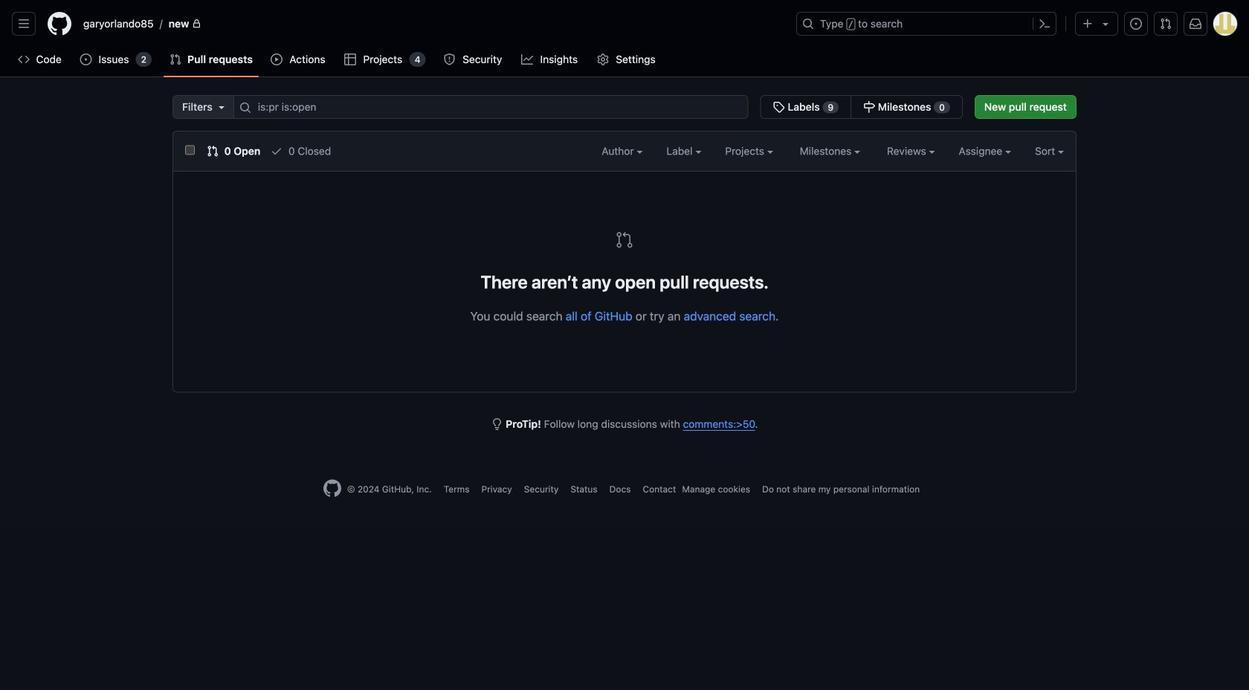 Task type: describe. For each thing, give the bounding box(es) containing it.
shield image
[[444, 54, 456, 65]]

milestone image
[[864, 101, 876, 113]]

light bulb image
[[491, 419, 503, 431]]

Issues search field
[[233, 95, 749, 119]]

command palette image
[[1039, 18, 1051, 30]]

0 horizontal spatial triangle down image
[[216, 101, 227, 113]]

assignees image
[[1006, 151, 1012, 154]]

git pull request image
[[616, 231, 634, 249]]

lock image
[[192, 19, 201, 28]]

issue element
[[761, 95, 963, 119]]

inbox image
[[1190, 18, 1202, 30]]

label image
[[696, 151, 702, 154]]

search image
[[239, 102, 251, 114]]

0 vertical spatial triangle down image
[[1100, 18, 1112, 30]]

homepage image
[[323, 480, 341, 498]]



Task type: locate. For each thing, give the bounding box(es) containing it.
Search all issues text field
[[233, 95, 749, 119]]

1 horizontal spatial issue opened image
[[1130, 18, 1142, 30]]

list
[[77, 12, 788, 36]]

1 horizontal spatial git pull request image
[[207, 145, 219, 157]]

git pull request image
[[1160, 18, 1172, 30], [170, 54, 182, 65], [207, 145, 219, 157]]

2 horizontal spatial git pull request image
[[1160, 18, 1172, 30]]

1 vertical spatial triangle down image
[[216, 101, 227, 113]]

homepage image
[[48, 12, 71, 36]]

gear image
[[597, 54, 609, 65]]

0 vertical spatial issue opened image
[[1130, 18, 1142, 30]]

table image
[[344, 54, 356, 65]]

triangle down image
[[1100, 18, 1112, 30], [216, 101, 227, 113]]

Select all issues checkbox
[[185, 145, 195, 155]]

tag image
[[773, 101, 785, 113]]

triangle down image right command palette icon
[[1100, 18, 1112, 30]]

0 horizontal spatial issue opened image
[[80, 54, 92, 65]]

1 vertical spatial git pull request image
[[170, 54, 182, 65]]

1 horizontal spatial triangle down image
[[1100, 18, 1112, 30]]

issue opened image for rightmost git pull request image
[[1130, 18, 1142, 30]]

issue opened image for left git pull request image
[[80, 54, 92, 65]]

graph image
[[521, 54, 533, 65]]

issue opened image
[[1130, 18, 1142, 30], [80, 54, 92, 65]]

0 vertical spatial git pull request image
[[1160, 18, 1172, 30]]

check image
[[271, 145, 283, 157]]

0 horizontal spatial git pull request image
[[170, 54, 182, 65]]

code image
[[18, 54, 30, 65]]

1 vertical spatial issue opened image
[[80, 54, 92, 65]]

None search field
[[173, 95, 963, 119]]

issue opened image left inbox icon
[[1130, 18, 1142, 30]]

banner
[[0, 0, 1249, 77]]

2 vertical spatial git pull request image
[[207, 145, 219, 157]]

author image
[[637, 151, 643, 154]]

play image
[[271, 54, 283, 65]]

issue opened image right code icon
[[80, 54, 92, 65]]

triangle down image left search image
[[216, 101, 227, 113]]



Task type: vqa. For each thing, say whether or not it's contained in the screenshot.
the bottommost the triangle down image
yes



